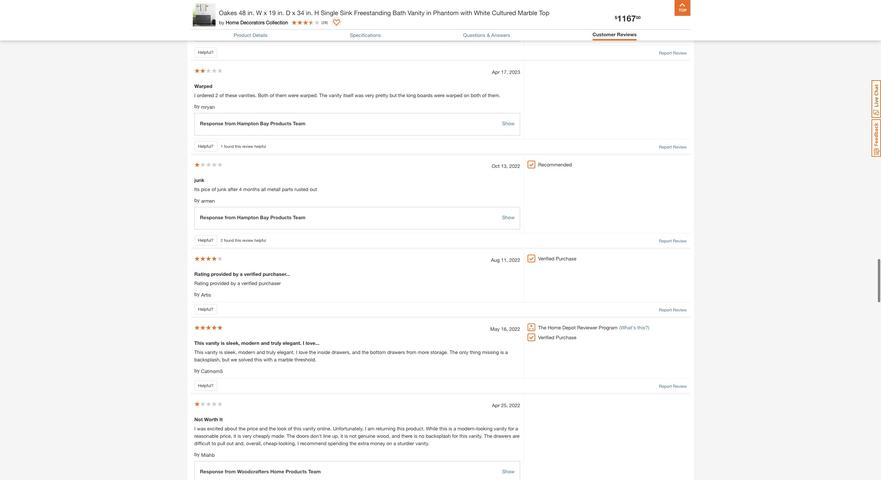 Task type: describe. For each thing, give the bounding box(es) containing it.
by for by armen
[[195, 197, 200, 203]]

by artis
[[195, 291, 211, 298]]

2 purchase from the top
[[556, 334, 577, 340]]

out inside junk its pice of junk after 4 months all metall parts rusted out
[[310, 186, 317, 192]]

them.
[[488, 92, 501, 98]]

this inside this vanity is sleek, modern and truly elegant. i love... this vanity is sleek, modern and truly elegant. i love the inside drawers, and the bottom drawers from more storage. the only thing missing is a backsplash, but we solved this with a marble threshold.
[[254, 357, 262, 363]]

all
[[261, 186, 266, 192]]

show button for 17,
[[503, 120, 515, 127]]

warped
[[446, 92, 463, 98]]

( 28 )
[[322, 20, 328, 24]]

long
[[407, 92, 416, 98]]

1 horizontal spatial with
[[461, 9, 473, 17]]

i left love on the bottom left
[[296, 349, 298, 355]]

from for not worth it
[[225, 468, 236, 474]]

answers
[[492, 32, 511, 38]]

mryan
[[201, 104, 215, 110]]

by miahb
[[195, 451, 215, 458]]

looking.
[[279, 440, 296, 446]]

11,
[[502, 257, 508, 263]]

hampton for vanities.
[[237, 120, 259, 126]]

show button for 25,
[[503, 468, 515, 475]]

1 vertical spatial modern
[[238, 349, 256, 355]]

lmk123
[[201, 10, 219, 16]]

backsplash,
[[195, 357, 221, 363]]

inside
[[318, 349, 331, 355]]

bay for of
[[260, 120, 269, 126]]

was inside "not worth it i was excited about the price and the look of this vanity online. unfortunately, i am returning this product. while this is a modern-looking vanity for a reasonable price, it is very cheaply made. the doors don't line up, it is not genuine wood, and there is no backsplash for this vanity. the drawers are difficult to pull out and, overall, cheap-looking. i recommend spending the extra money on a sturdier vanity."
[[197, 426, 206, 432]]

team for look
[[308, 468, 321, 474]]

16,
[[502, 326, 508, 332]]

response from hampton bay products team for months
[[200, 214, 306, 220]]

17,
[[502, 69, 508, 75]]

decorators
[[241, 19, 265, 25]]

1 vertical spatial sleek,
[[224, 349, 237, 355]]

1 vertical spatial provided
[[210, 280, 229, 286]]

love
[[299, 349, 308, 355]]

review for may 16, 2022
[[674, 384, 687, 389]]

i left am at bottom left
[[365, 426, 367, 432]]

2 were from the left
[[434, 92, 445, 98]]

by armen
[[195, 197, 215, 204]]

review for 4
[[242, 238, 254, 242]]

armen
[[201, 198, 215, 204]]

)
[[327, 20, 328, 24]]

live chat image
[[872, 80, 882, 118]]

review for vanities.
[[242, 144, 254, 148]]

report review for may 16, 2022
[[660, 384, 687, 389]]

after
[[228, 186, 238, 192]]

response from hampton bay products team for both
[[200, 120, 306, 126]]

i down doors
[[298, 440, 299, 446]]

oakes 48 in. w x 19 in. d x 34 in. h single sink freestanding bath vanity in phantom with white cultured marble top
[[219, 9, 550, 17]]

a left marble
[[274, 357, 277, 363]]

doors
[[297, 433, 309, 439]]

review for apr 17, 2023
[[674, 144, 687, 150]]

bay for all
[[260, 214, 269, 220]]

by for by mryan
[[195, 103, 200, 109]]

ordered
[[197, 92, 214, 98]]

pice
[[201, 186, 210, 192]]

cheap-
[[264, 440, 279, 446]]

product.
[[406, 426, 425, 432]]

on inside warped i ordered 2 of these vanities.  both of them were warped.  the vanity itself was very pretty but the long boards were warped on both of them.
[[464, 92, 470, 98]]

warped
[[195, 83, 213, 89]]

by lmk123
[[195, 9, 219, 16]]

2022 for apr 25, 2022
[[510, 402, 521, 408]]

of inside "not worth it i was excited about the price and the look of this vanity online. unfortunately, i am returning this product. while this is a modern-looking vanity for a reasonable price, it is very cheaply made. the doors don't line up, it is not genuine wood, and there is no backsplash for this vanity. the drawers are difficult to pull out and, overall, cheap-looking. i recommend spending the extra money on a sturdier vanity."
[[288, 426, 292, 432]]

excited
[[207, 426, 223, 432]]

marble
[[518, 9, 538, 17]]

artis
[[201, 292, 211, 298]]

of left these
[[220, 92, 224, 98]]

the inside warped i ordered 2 of these vanities.  both of them were warped.  the vanity itself was very pretty but the long boards were warped on both of them.
[[319, 92, 328, 98]]

look
[[278, 426, 287, 432]]

1 were from the left
[[288, 92, 299, 98]]

2 inside warped i ordered 2 of these vanities.  both of them were warped.  the vanity itself was very pretty but the long boards were warped on both of them.
[[216, 92, 218, 98]]

woodcrafters
[[237, 468, 269, 474]]

boards
[[418, 92, 433, 98]]

aug
[[491, 257, 500, 263]]

1 hampton from the top
[[237, 26, 259, 32]]

34
[[297, 9, 305, 17]]

cultured
[[492, 9, 517, 17]]

more
[[418, 349, 429, 355]]

from for warped
[[225, 120, 236, 126]]

2 in. from the left
[[278, 9, 284, 17]]

drawers inside "not worth it i was excited about the price and the look of this vanity online. unfortunately, i am returning this product. while this is a modern-looking vanity for a reasonable price, it is very cheaply made. the doors don't line up, it is not genuine wood, and there is no backsplash for this vanity. the drawers are difficult to pull out and, overall, cheap-looking. i recommend spending the extra money on a sturdier vanity."
[[494, 433, 512, 439]]

solved
[[239, 357, 253, 363]]

2 vertical spatial home
[[271, 468, 284, 474]]

products for were
[[271, 120, 292, 126]]

3 helpful? from the top
[[198, 238, 214, 243]]

show for 25,
[[503, 468, 515, 474]]

oct 13, 2022
[[492, 163, 521, 169]]

rusted
[[295, 186, 309, 192]]

the left depot
[[539, 325, 547, 331]]

0 vertical spatial elegant.
[[283, 340, 302, 346]]

48
[[239, 9, 246, 17]]

oct
[[492, 163, 500, 169]]

report review button for oct 13, 2022
[[660, 238, 687, 244]]

cheaply
[[253, 433, 270, 439]]

report review button for apr 17, 2023
[[660, 144, 687, 150]]

products down collection
[[271, 26, 292, 32]]

report for oct 13, 2022
[[660, 238, 673, 244]]

1 vertical spatial verified
[[242, 280, 258, 286]]

apr 17, 2023
[[492, 69, 521, 75]]

don't
[[311, 433, 322, 439]]

report review for oct 13, 2022
[[660, 238, 687, 244]]

1 review from the top
[[674, 50, 687, 56]]

by for by catmom5
[[195, 367, 200, 373]]

not worth it i was excited about the price and the look of this vanity online. unfortunately, i am returning this product. while this is a modern-looking vanity for a reasonable price, it is very cheaply made. the doors don't line up, it is not genuine wood, and there is no backsplash for this vanity. the drawers are difficult to pull out and, overall, cheap-looking. i recommend spending the extra money on a sturdier vanity.
[[195, 416, 520, 446]]

by catmom5
[[195, 367, 223, 374]]

the left look at the left of the page
[[269, 426, 276, 432]]

may
[[491, 326, 500, 332]]

1 report review from the top
[[660, 50, 687, 56]]

questions
[[464, 32, 486, 38]]

spending
[[328, 440, 349, 446]]

both
[[471, 92, 481, 98]]

vanities.
[[239, 92, 257, 98]]

but inside this vanity is sleek, modern and truly elegant. i love... this vanity is sleek, modern and truly elegant. i love the inside drawers, and the bottom drawers from more storage. the only thing missing is a backsplash, but we solved this with a marble threshold.
[[222, 357, 230, 363]]

(what's
[[620, 325, 637, 331]]

a down 2 found this review helpful
[[240, 271, 243, 277]]

1 verified from the top
[[539, 256, 555, 262]]

home for decorators
[[226, 19, 239, 25]]

2 x from the left
[[292, 9, 296, 17]]

show button for 13,
[[503, 214, 515, 221]]

0 vertical spatial verified
[[244, 271, 262, 277]]

parts
[[282, 186, 293, 192]]

2 verified from the top
[[539, 334, 555, 340]]

i inside warped i ordered 2 of these vanities.  both of them were warped.  the vanity itself was very pretty but the long boards were warped on both of them.
[[195, 92, 196, 98]]

0 vertical spatial truly
[[271, 340, 282, 346]]

1 horizontal spatial 2
[[221, 238, 223, 242]]

show for 17,
[[503, 120, 515, 126]]

1 vertical spatial vanity.
[[416, 440, 430, 446]]

very inside warped i ordered 2 of these vanities.  both of them were warped.  the vanity itself was very pretty but the long boards were warped on both of them.
[[365, 92, 375, 98]]

program
[[599, 325, 618, 331]]

0 horizontal spatial for
[[453, 433, 459, 439]]

money
[[371, 440, 386, 446]]

team for warped.
[[293, 120, 306, 126]]

catmom5 button
[[201, 367, 223, 375]]

these
[[225, 92, 237, 98]]

the up looking.
[[287, 433, 295, 439]]

1
[[221, 144, 223, 148]]

was inside warped i ordered 2 of these vanities.  both of them were warped.  the vanity itself was very pretty but the long boards were warped on both of them.
[[355, 92, 364, 98]]

both
[[258, 92, 269, 98]]

the down not
[[350, 440, 357, 446]]

online.
[[317, 426, 332, 432]]

it
[[220, 416, 223, 422]]

very inside "not worth it i was excited about the price and the look of this vanity online. unfortunately, i am returning this product. while this is a modern-looking vanity for a reasonable price, it is very cheaply made. the doors don't line up, it is not genuine wood, and there is no backsplash for this vanity. the drawers are difficult to pull out and, overall, cheap-looking. i recommend spending the extra money on a sturdier vanity."
[[243, 433, 252, 439]]

on inside "not worth it i was excited about the price and the look of this vanity online. unfortunately, i am returning this product. while this is a modern-looking vanity for a reasonable price, it is very cheaply made. the doors don't line up, it is not genuine wood, and there is no backsplash for this vanity. the drawers are difficult to pull out and, overall, cheap-looking. i recommend spending the extra money on a sturdier vanity."
[[387, 440, 392, 446]]

warped.
[[300, 92, 318, 98]]

0 vertical spatial junk
[[195, 177, 205, 183]]

19
[[269, 9, 276, 17]]

h
[[315, 9, 319, 17]]

report review button for may 16, 2022
[[660, 383, 687, 390]]

review for aug 11, 2022
[[674, 307, 687, 313]]

armen button
[[201, 197, 215, 204]]

vanity inside warped i ordered 2 of these vanities.  both of them were warped.  the vanity itself was very pretty but the long boards were warped on both of them.
[[329, 92, 342, 98]]

1 show button from the top
[[503, 26, 515, 33]]

vanity
[[408, 9, 425, 17]]

helpful? button for by
[[195, 47, 217, 58]]

1 rating from the top
[[195, 271, 210, 277]]

28
[[323, 20, 327, 24]]

oakes
[[219, 9, 237, 17]]

there
[[402, 433, 413, 439]]

price
[[247, 426, 258, 432]]

worth
[[204, 416, 218, 422]]

1 x from the left
[[264, 9, 267, 17]]

recommend
[[300, 440, 327, 446]]

1 this from the top
[[195, 340, 204, 346]]

aug 11, 2022
[[491, 257, 521, 263]]

pull
[[218, 440, 225, 446]]

2022 for aug 11, 2022
[[510, 257, 521, 263]]

by for by home decorators collection
[[219, 19, 225, 25]]

the down looking
[[484, 433, 493, 439]]

bottom
[[370, 349, 386, 355]]

a left purchaser
[[238, 280, 240, 286]]

missing
[[483, 349, 499, 355]]

(
[[322, 20, 323, 24]]



Task type: locate. For each thing, give the bounding box(es) containing it.
3 show from the top
[[503, 214, 515, 220]]

verified left purchaser
[[242, 280, 258, 286]]

truly up marble
[[271, 340, 282, 346]]

on down the wood,
[[387, 440, 392, 446]]

this vanity is sleek, modern and truly elegant. i love... this vanity is sleek, modern and truly elegant. i love the inside drawers, and the bottom drawers from more storage. the only thing missing is a backsplash, but we solved this with a marble threshold.
[[195, 340, 508, 363]]

by for by miahb
[[195, 451, 200, 457]]

1 vertical spatial apr
[[492, 402, 500, 408]]

4 show button from the top
[[503, 468, 515, 475]]

0 horizontal spatial 2
[[216, 92, 218, 98]]

2 vertical spatial hampton
[[237, 214, 259, 220]]

0 horizontal spatial very
[[243, 433, 252, 439]]

3 helpful? button from the top
[[195, 235, 217, 246]]

response for junk
[[200, 214, 224, 220]]

1 helpful from the top
[[255, 144, 266, 148]]

storage.
[[431, 349, 449, 355]]

vanity. down no
[[416, 440, 430, 446]]

from up '1 found this review helpful'
[[225, 120, 236, 126]]

response down mryan button
[[200, 120, 224, 126]]

response from hampton bay products team down decorators
[[200, 26, 306, 32]]

1 vertical spatial drawers
[[494, 433, 512, 439]]

report review button for aug 11, 2022
[[660, 307, 687, 313]]

5 report review from the top
[[660, 384, 687, 389]]

1 horizontal spatial very
[[365, 92, 375, 98]]

the inside warped i ordered 2 of these vanities.  both of them were warped.  the vanity itself was very pretty but the long boards were warped on both of them.
[[399, 92, 405, 98]]

report for may 16, 2022
[[660, 384, 673, 389]]

0 horizontal spatial was
[[197, 426, 206, 432]]

0 vertical spatial helpful
[[255, 144, 266, 148]]

1 vertical spatial helpful
[[255, 238, 266, 242]]

3 report review from the top
[[660, 238, 687, 244]]

lmk123 button
[[201, 9, 219, 16]]

1 found from the top
[[224, 144, 234, 148]]

drawers left the are
[[494, 433, 512, 439]]

for down modern-
[[453, 433, 459, 439]]

by inside by catmom5
[[195, 367, 200, 373]]

in. left w on the top left
[[248, 9, 255, 17]]

very down 'price'
[[243, 433, 252, 439]]

out down price,
[[227, 440, 234, 446]]

0 vertical spatial review
[[242, 144, 254, 148]]

2 it from the left
[[341, 433, 343, 439]]

the left bottom
[[362, 349, 369, 355]]

0 vertical spatial home
[[226, 19, 239, 25]]

4 review from the top
[[674, 307, 687, 313]]

hampton down decorators
[[237, 26, 259, 32]]

3 2022 from the top
[[510, 326, 521, 332]]

report for aug 11, 2022
[[660, 307, 673, 313]]

not
[[350, 433, 357, 439]]

apr left 17,
[[492, 69, 500, 75]]

2022 right 11,
[[510, 257, 521, 263]]

1 helpful? from the top
[[198, 50, 214, 55]]

miahb button
[[201, 451, 215, 459]]

only
[[460, 349, 469, 355]]

products down parts
[[271, 214, 292, 220]]

bath
[[393, 9, 406, 17]]

0 vertical spatial verified purchase
[[539, 256, 577, 262]]

out inside "not worth it i was excited about the price and the look of this vanity online. unfortunately, i am returning this product. while this is a modern-looking vanity for a reasonable price, it is very cheaply made. the doors don't line up, it is not genuine wood, and there is no backsplash for this vanity. the drawers are difficult to pull out and, overall, cheap-looking. i recommend spending the extra money on a sturdier vanity."
[[227, 440, 234, 446]]

0 horizontal spatial out
[[227, 440, 234, 446]]

response down miahb
[[200, 468, 224, 474]]

2 apr from the top
[[492, 402, 500, 408]]

with left marble
[[264, 357, 273, 363]]

are
[[513, 433, 520, 439]]

1 vertical spatial for
[[453, 433, 459, 439]]

4 report from the top
[[660, 307, 673, 313]]

its
[[195, 186, 200, 192]]

of inside junk its pice of junk after 4 months all metall parts rusted out
[[212, 186, 216, 192]]

in. left d
[[278, 9, 284, 17]]

0 vertical spatial was
[[355, 92, 364, 98]]

provided up artis
[[211, 271, 232, 277]]

elegant.
[[283, 340, 302, 346], [277, 349, 295, 355]]

0 vertical spatial out
[[310, 186, 317, 192]]

&
[[487, 32, 490, 38]]

out
[[310, 186, 317, 192], [227, 440, 234, 446]]

i
[[195, 92, 196, 98], [303, 340, 305, 346], [296, 349, 298, 355], [195, 426, 196, 432], [365, 426, 367, 432], [298, 440, 299, 446]]

very left pretty in the top of the page
[[365, 92, 375, 98]]

1 horizontal spatial out
[[310, 186, 317, 192]]

x
[[264, 9, 267, 17], [292, 9, 296, 17]]

home for depot
[[548, 325, 562, 331]]

0 vertical spatial on
[[464, 92, 470, 98]]

rating provided by a verified purchaser... rating provided by a verified purchaser
[[195, 271, 290, 286]]

found for armen
[[224, 238, 234, 242]]

out right "rusted"
[[310, 186, 317, 192]]

with left white
[[461, 9, 473, 17]]

home left depot
[[548, 325, 562, 331]]

with
[[461, 9, 473, 17], [264, 357, 273, 363]]

i left love...
[[303, 340, 305, 346]]

artis button
[[201, 291, 211, 298]]

it right up,
[[341, 433, 343, 439]]

2022 right 13,
[[510, 163, 521, 169]]

i down not
[[195, 426, 196, 432]]

show for 13,
[[503, 214, 515, 220]]

0 vertical spatial verified
[[539, 256, 555, 262]]

of right look at the left of the page
[[288, 426, 292, 432]]

response for not
[[200, 468, 224, 474]]

1 vertical spatial truly
[[267, 349, 276, 355]]

top button
[[675, 0, 691, 16]]

from left more
[[407, 349, 417, 355]]

team down "rusted"
[[293, 214, 306, 220]]

and
[[261, 340, 270, 346], [257, 349, 265, 355], [352, 349, 361, 355], [260, 426, 268, 432], [392, 433, 400, 439]]

review
[[242, 144, 254, 148], [242, 238, 254, 242]]

reviews
[[618, 31, 637, 37]]

but inside warped i ordered 2 of these vanities.  both of them were warped.  the vanity itself was very pretty but the long boards were warped on both of them.
[[390, 92, 397, 98]]

0 horizontal spatial with
[[264, 357, 273, 363]]

2 horizontal spatial in.
[[306, 9, 313, 17]]

products down looking.
[[286, 468, 307, 474]]

1 vertical spatial purchase
[[556, 334, 577, 340]]

5 report from the top
[[660, 384, 673, 389]]

3 show button from the top
[[503, 214, 515, 221]]

home right 'woodcrafters'
[[271, 468, 284, 474]]

by home decorators collection
[[219, 19, 288, 25]]

1 helpful? button from the top
[[195, 47, 217, 58]]

products down 'them' in the top of the page
[[271, 120, 292, 126]]

rating
[[195, 271, 210, 277], [195, 280, 209, 286]]

1 report review button from the top
[[660, 50, 687, 56]]

itself
[[343, 92, 354, 98]]

difficult
[[195, 440, 210, 446]]

0 horizontal spatial but
[[222, 357, 230, 363]]

0 horizontal spatial were
[[288, 92, 299, 98]]

3 hampton from the top
[[237, 214, 259, 220]]

truly
[[271, 340, 282, 346], [267, 349, 276, 355]]

2 review from the top
[[242, 238, 254, 242]]

but right pretty in the top of the page
[[390, 92, 397, 98]]

2 response from the top
[[200, 120, 224, 126]]

2 rating from the top
[[195, 280, 209, 286]]

on left 'both'
[[464, 92, 470, 98]]

the down love...
[[309, 349, 316, 355]]

4 report review button from the top
[[660, 307, 687, 313]]

1 vertical spatial was
[[197, 426, 206, 432]]

2 report review from the top
[[660, 144, 687, 150]]

4 report review from the top
[[660, 307, 687, 313]]

specifications
[[350, 32, 381, 38]]

we
[[231, 357, 237, 363]]

helpful for months
[[255, 238, 266, 242]]

2 hampton from the top
[[237, 120, 259, 126]]

hampton up 2 found this review helpful
[[237, 214, 259, 220]]

2 horizontal spatial home
[[548, 325, 562, 331]]

report review for aug 11, 2022
[[660, 307, 687, 313]]

0 horizontal spatial x
[[264, 9, 267, 17]]

price,
[[220, 433, 232, 439]]

0 vertical spatial provided
[[211, 271, 232, 277]]

report review
[[660, 50, 687, 56], [660, 144, 687, 150], [660, 238, 687, 244], [660, 307, 687, 313], [660, 384, 687, 389]]

the left 'price'
[[239, 426, 246, 432]]

0 vertical spatial found
[[224, 144, 234, 148]]

thing
[[470, 349, 481, 355]]

helpful? button for this vanity is sleek, modern and truly elegant. i love...
[[195, 380, 217, 391]]

a left modern-
[[454, 426, 457, 432]]

report for apr 17, 2023
[[660, 144, 673, 150]]

the left long
[[399, 92, 405, 98]]

1 vertical spatial very
[[243, 433, 252, 439]]

3 response from the top
[[200, 214, 224, 220]]

bay down both in the top left of the page
[[260, 120, 269, 126]]

3 report review button from the top
[[660, 238, 687, 244]]

elegant. up marble
[[277, 349, 295, 355]]

00
[[637, 15, 641, 20]]

1 in. from the left
[[248, 9, 255, 17]]

1 vertical spatial hampton
[[237, 120, 259, 126]]

0 vertical spatial sleek,
[[226, 340, 240, 346]]

response from hampton bay products team up 2 found this review helpful
[[200, 214, 306, 220]]

by for by lmk123
[[195, 9, 200, 15]]

x right w on the top left
[[264, 9, 267, 17]]

purchase
[[556, 256, 577, 262], [556, 334, 577, 340]]

1 it from the left
[[234, 433, 236, 439]]

a up the are
[[516, 426, 519, 432]]

4 show from the top
[[503, 468, 515, 474]]

1 vertical spatial rating
[[195, 280, 209, 286]]

truly left love on the bottom left
[[267, 349, 276, 355]]

mryan button
[[201, 103, 215, 110]]

the right warped.
[[319, 92, 328, 98]]

25,
[[502, 402, 508, 408]]

from down oakes
[[225, 26, 236, 32]]

while
[[426, 426, 438, 432]]

product details button
[[234, 32, 268, 38], [234, 32, 268, 38]]

apr
[[492, 69, 500, 75], [492, 402, 500, 408]]

1 vertical spatial verified purchase
[[539, 334, 577, 340]]

from
[[225, 26, 236, 32], [225, 120, 236, 126], [225, 214, 236, 220], [407, 349, 417, 355], [225, 468, 236, 474]]

1 response from hampton bay products team from the top
[[200, 26, 306, 32]]

from inside this vanity is sleek, modern and truly elegant. i love... this vanity is sleek, modern and truly elegant. i love the inside drawers, and the bottom drawers from more storage. the only thing missing is a backsplash, but we solved this with a marble threshold.
[[407, 349, 417, 355]]

display image
[[333, 19, 340, 26]]

1 vertical spatial elegant.
[[277, 349, 295, 355]]

$ 1167 00
[[615, 13, 641, 23]]

in.
[[248, 9, 255, 17], [278, 9, 284, 17], [306, 9, 313, 17]]

0 horizontal spatial in.
[[248, 9, 255, 17]]

1 horizontal spatial home
[[271, 468, 284, 474]]

1 2022 from the top
[[510, 163, 521, 169]]

1 vertical spatial but
[[222, 357, 230, 363]]

apr for apr 25, 2022
[[492, 402, 500, 408]]

1 vertical spatial on
[[387, 440, 392, 446]]

from left 'woodcrafters'
[[225, 468, 236, 474]]

1 bay from the top
[[260, 26, 269, 32]]

report review for apr 17, 2023
[[660, 144, 687, 150]]

from for junk
[[225, 214, 236, 220]]

no
[[419, 433, 425, 439]]

2 found this review helpful
[[221, 238, 266, 242]]

0 vertical spatial this
[[195, 340, 204, 346]]

1 horizontal spatial drawers
[[494, 433, 512, 439]]

verified
[[539, 256, 555, 262], [539, 334, 555, 340]]

0 vertical spatial with
[[461, 9, 473, 17]]

may 16, 2022
[[491, 326, 521, 332]]

0 vertical spatial vanity.
[[469, 433, 483, 439]]

helpful? for this vanity is sleek, modern and truly elegant. i love...
[[198, 383, 214, 388]]

it down about
[[234, 433, 236, 439]]

were right 'them' in the top of the page
[[288, 92, 299, 98]]

3 report from the top
[[660, 238, 673, 244]]

2 helpful? from the top
[[198, 144, 214, 149]]

unfortunately,
[[333, 426, 364, 432]]

1 horizontal spatial junk
[[218, 186, 227, 192]]

1 horizontal spatial on
[[464, 92, 470, 98]]

by inside "by miahb"
[[195, 451, 200, 457]]

helpful for both
[[255, 144, 266, 148]]

of right 'both'
[[483, 92, 487, 98]]

2 report from the top
[[660, 144, 673, 150]]

helpful
[[255, 144, 266, 148], [255, 238, 266, 242]]

very
[[365, 92, 375, 98], [243, 433, 252, 439]]

2 bay from the top
[[260, 120, 269, 126]]

2022 right the 25,
[[510, 402, 521, 408]]

feedback link image
[[872, 119, 882, 157]]

1 horizontal spatial was
[[355, 92, 364, 98]]

response down lmk123 button
[[200, 26, 224, 32]]

1 vertical spatial this
[[195, 349, 204, 355]]

0 vertical spatial but
[[390, 92, 397, 98]]

4
[[239, 186, 242, 192]]

2 found from the top
[[224, 238, 234, 242]]

response from hampton bay products team up '1 found this review helpful'
[[200, 120, 306, 126]]

1 purchase from the top
[[556, 256, 577, 262]]

0 horizontal spatial home
[[226, 19, 239, 25]]

up,
[[332, 433, 339, 439]]

and,
[[235, 440, 245, 446]]

0 vertical spatial very
[[365, 92, 375, 98]]

1 vertical spatial review
[[242, 238, 254, 242]]

specifications button
[[350, 32, 381, 38], [350, 32, 381, 38]]

bay down the all
[[260, 214, 269, 220]]

helpful? button for rating provided by a verified purchaser...
[[195, 304, 217, 315]]

apr left the 25,
[[492, 402, 500, 408]]

team down recommend
[[308, 468, 321, 474]]

team down warped.
[[293, 120, 306, 126]]

by inside by armen
[[195, 197, 200, 203]]

found for mryan
[[224, 144, 234, 148]]

apr for apr 17, 2023
[[492, 69, 500, 75]]

0 vertical spatial rating
[[195, 271, 210, 277]]

products for parts
[[271, 214, 292, 220]]

from up 2 found this review helpful
[[225, 214, 236, 220]]

1 horizontal spatial it
[[341, 433, 343, 439]]

1 vertical spatial home
[[548, 325, 562, 331]]

0 vertical spatial apr
[[492, 69, 500, 75]]

0 vertical spatial for
[[509, 426, 515, 432]]

0 vertical spatial 2
[[216, 92, 218, 98]]

1 horizontal spatial x
[[292, 9, 296, 17]]

5 helpful? button from the top
[[195, 380, 217, 391]]

was up reasonable
[[197, 426, 206, 432]]

1 vertical spatial verified
[[539, 334, 555, 340]]

4 2022 from the top
[[510, 402, 521, 408]]

bay down by home decorators collection
[[260, 26, 269, 32]]

provided up artis button
[[210, 280, 229, 286]]

the inside this vanity is sleek, modern and truly elegant. i love... this vanity is sleek, modern and truly elegant. i love the inside drawers, and the bottom drawers from more storage. the only thing missing is a backsplash, but we solved this with a marble threshold.
[[450, 349, 458, 355]]

1 horizontal spatial but
[[390, 92, 397, 98]]

0 vertical spatial modern
[[241, 340, 260, 346]]

a left sturdier
[[394, 440, 396, 446]]

team for rusted
[[293, 214, 306, 220]]

for
[[509, 426, 515, 432], [453, 433, 459, 439]]

0 horizontal spatial vanity.
[[416, 440, 430, 446]]

i left ordered
[[195, 92, 196, 98]]

4 helpful? from the top
[[198, 307, 214, 312]]

2 2022 from the top
[[510, 257, 521, 263]]

0 vertical spatial bay
[[260, 26, 269, 32]]

vanity. down modern-
[[469, 433, 483, 439]]

it
[[234, 433, 236, 439], [341, 433, 343, 439]]

helpful? for by
[[198, 50, 214, 55]]

this
[[195, 340, 204, 346], [195, 349, 204, 355]]

recommended
[[539, 162, 573, 168]]

team down '34'
[[293, 26, 306, 32]]

made.
[[272, 433, 286, 439]]

response for warped
[[200, 120, 224, 126]]

for up the are
[[509, 426, 515, 432]]

0 horizontal spatial junk
[[195, 177, 205, 183]]

1 horizontal spatial were
[[434, 92, 445, 98]]

a right "missing"
[[506, 349, 508, 355]]

2 helpful? button from the top
[[195, 141, 217, 152]]

2 show button from the top
[[503, 120, 515, 127]]

2 vertical spatial response from hampton bay products team
[[200, 214, 306, 220]]

4 helpful? button from the top
[[195, 304, 217, 315]]

verified up purchaser
[[244, 271, 262, 277]]

but left we
[[222, 357, 230, 363]]

0 vertical spatial drawers
[[388, 349, 405, 355]]

this
[[235, 144, 241, 148], [235, 238, 241, 242], [254, 357, 262, 363], [294, 426, 302, 432], [397, 426, 405, 432], [440, 426, 448, 432], [460, 433, 468, 439]]

3 review from the top
[[674, 238, 687, 244]]

5 report review button from the top
[[660, 383, 687, 390]]

verified purchase
[[539, 256, 577, 262], [539, 334, 577, 340]]

1 vertical spatial junk
[[218, 186, 227, 192]]

response down armen button
[[200, 214, 224, 220]]

review for oct 13, 2022
[[674, 238, 687, 244]]

1 vertical spatial 2
[[221, 238, 223, 242]]

1 vertical spatial out
[[227, 440, 234, 446]]

1 horizontal spatial for
[[509, 426, 515, 432]]

2 this from the top
[[195, 349, 204, 355]]

1 show from the top
[[503, 26, 515, 32]]

collection
[[266, 19, 288, 25]]

2022 for may 16, 2022
[[510, 326, 521, 332]]

0 vertical spatial response from hampton bay products team
[[200, 26, 306, 32]]

by inside by lmk123
[[195, 9, 200, 15]]

2022 right 16,
[[510, 326, 521, 332]]

2 show from the top
[[503, 120, 515, 126]]

1 vertical spatial found
[[224, 238, 234, 242]]

white
[[474, 9, 491, 17]]

0 vertical spatial purchase
[[556, 256, 577, 262]]

2 review from the top
[[674, 144, 687, 150]]

3 bay from the top
[[260, 214, 269, 220]]

hampton for 4
[[237, 214, 259, 220]]

0 horizontal spatial on
[[387, 440, 392, 446]]

a
[[240, 271, 243, 277], [238, 280, 240, 286], [506, 349, 508, 355], [274, 357, 277, 363], [454, 426, 457, 432], [516, 426, 519, 432], [394, 440, 396, 446]]

not
[[195, 416, 203, 422]]

with inside this vanity is sleek, modern and truly elegant. i love... this vanity is sleek, modern and truly elegant. i love the inside drawers, and the bottom drawers from more storage. the only thing missing is a backsplash, but we solved this with a marble threshold.
[[264, 357, 273, 363]]

1 vertical spatial bay
[[260, 120, 269, 126]]

depot
[[563, 325, 576, 331]]

1 apr from the top
[[492, 69, 500, 75]]

of right both in the top left of the page
[[270, 92, 274, 98]]

1 horizontal spatial vanity.
[[469, 433, 483, 439]]

3 response from hampton bay products team from the top
[[200, 214, 306, 220]]

(what's this?)
[[620, 325, 650, 331]]

the left only
[[450, 349, 458, 355]]

2022 for oct 13, 2022
[[510, 163, 521, 169]]

1 vertical spatial response from hampton bay products team
[[200, 120, 306, 126]]

purchaser...
[[263, 271, 290, 277]]

2 verified purchase from the top
[[539, 334, 577, 340]]

2
[[216, 92, 218, 98], [221, 238, 223, 242]]

products for the
[[286, 468, 307, 474]]

helpful? for rating provided by a verified purchaser...
[[198, 307, 214, 312]]

2 response from hampton bay products team from the top
[[200, 120, 306, 126]]

of right pice
[[212, 186, 216, 192]]

marble
[[278, 357, 293, 363]]

5 helpful? from the top
[[198, 383, 214, 388]]

hampton up '1 found this review helpful'
[[237, 120, 259, 126]]

phantom
[[434, 9, 459, 17]]

1 report from the top
[[660, 50, 673, 56]]

vanity
[[329, 92, 342, 98], [206, 340, 220, 346], [205, 349, 218, 355], [303, 426, 316, 432], [494, 426, 507, 432]]

junk its pice of junk after 4 months all metall parts rusted out
[[195, 177, 317, 192]]

1 response from the top
[[200, 26, 224, 32]]

drawers right bottom
[[388, 349, 405, 355]]

but
[[390, 92, 397, 98], [222, 357, 230, 363]]

0 vertical spatial hampton
[[237, 26, 259, 32]]

hampton
[[237, 26, 259, 32], [237, 120, 259, 126], [237, 214, 259, 220]]

elegant. up love on the bottom left
[[283, 340, 302, 346]]

pretty
[[376, 92, 389, 98]]

0 horizontal spatial it
[[234, 433, 236, 439]]

love...
[[306, 340, 320, 346]]

were right boards
[[434, 92, 445, 98]]

1 vertical spatial with
[[264, 357, 273, 363]]

provided
[[211, 271, 232, 277], [210, 280, 229, 286]]

1 review from the top
[[242, 144, 254, 148]]

by inside by artis
[[195, 291, 200, 297]]

4 response from the top
[[200, 468, 224, 474]]

2 report review button from the top
[[660, 144, 687, 150]]

3 in. from the left
[[306, 9, 313, 17]]

2 helpful from the top
[[255, 238, 266, 242]]

product image image
[[193, 4, 216, 26]]

2 vertical spatial bay
[[260, 214, 269, 220]]

5 review from the top
[[674, 384, 687, 389]]

by inside "by mryan"
[[195, 103, 200, 109]]

this?)
[[638, 325, 650, 331]]

home down oakes
[[226, 19, 239, 25]]

by for by artis
[[195, 291, 200, 297]]

drawers inside this vanity is sleek, modern and truly elegant. i love... this vanity is sleek, modern and truly elegant. i love the inside drawers, and the bottom drawers from more storage. the only thing missing is a backsplash, but we solved this with a marble threshold.
[[388, 349, 405, 355]]

junk left after
[[218, 186, 227, 192]]

0 horizontal spatial drawers
[[388, 349, 405, 355]]

freestanding
[[354, 9, 391, 17]]

was right itself
[[355, 92, 364, 98]]

1 horizontal spatial in.
[[278, 9, 284, 17]]

the
[[399, 92, 405, 98], [309, 349, 316, 355], [362, 349, 369, 355], [239, 426, 246, 432], [269, 426, 276, 432], [350, 440, 357, 446]]

questions & answers
[[464, 32, 511, 38]]

1 verified purchase from the top
[[539, 256, 577, 262]]

x right d
[[292, 9, 296, 17]]

is
[[221, 340, 225, 346], [219, 349, 223, 355], [501, 349, 504, 355], [449, 426, 453, 432], [238, 433, 241, 439], [345, 433, 348, 439], [414, 433, 418, 439]]

junk up its
[[195, 177, 205, 183]]



Task type: vqa. For each thing, say whether or not it's contained in the screenshot.
'by Progress Lighting'
no



